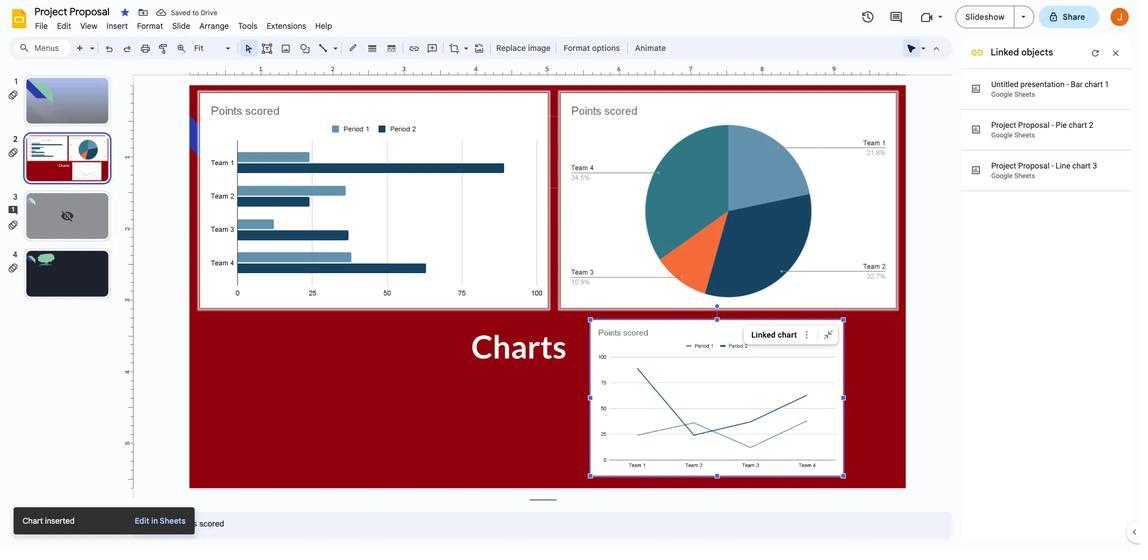Task type: locate. For each thing, give the bounding box(es) containing it.
proposal for pie
[[1019, 121, 1050, 130]]

project for project proposal - line chart 3
[[992, 161, 1017, 170]]

linked chart
[[752, 331, 797, 340]]

-
[[1067, 80, 1069, 89], [1052, 121, 1054, 130], [1052, 161, 1054, 170]]

1 google from the top
[[992, 91, 1013, 99]]

edit menu item
[[52, 19, 76, 33]]

proposal inside project proposal - line chart 3 google sheets
[[1019, 161, 1050, 170]]

1 vertical spatial format
[[564, 43, 590, 53]]

share button
[[1039, 6, 1100, 28]]

project proposal - line chart 3 element
[[992, 161, 1098, 170]]

sheets
[[1015, 91, 1036, 99], [1015, 131, 1036, 139], [1015, 172, 1036, 180], [160, 516, 186, 527]]

0 vertical spatial format
[[137, 21, 163, 31]]

google inside project proposal - pie chart 2 google sheets
[[992, 131, 1013, 139]]

sheets right in
[[160, 516, 186, 527]]

2 vertical spatial google
[[992, 172, 1013, 180]]

project proposal - pie chart 2 google sheets
[[992, 121, 1094, 139]]

insert image image
[[279, 40, 292, 56]]

0 vertical spatial edit
[[57, 21, 71, 31]]

select line image
[[331, 41, 338, 45]]

proposal left pie
[[1019, 121, 1050, 130]]

edit inside menu item
[[57, 21, 71, 31]]

arrange menu item
[[195, 19, 234, 33]]

proposal left line
[[1019, 161, 1050, 170]]

edit left in
[[135, 516, 149, 527]]

border color: transparent image
[[347, 40, 360, 55]]

project proposal - line chart 3 google sheets
[[992, 161, 1098, 180]]

sheets inside "button"
[[160, 516, 186, 527]]

navigation
[[0, 64, 125, 549]]

objects
[[1022, 47, 1054, 58]]

edit inside "button"
[[135, 516, 149, 527]]

2
[[1090, 121, 1094, 130]]

google down project proposal - line chart 3 element
[[992, 172, 1013, 180]]

- left line
[[1052, 161, 1054, 170]]

section
[[14, 508, 195, 535]]

format left slide
[[137, 21, 163, 31]]

- inside untitled presentation - bar chart 1 google sheets
[[1067, 80, 1069, 89]]

- inside project proposal - pie chart 2 google sheets
[[1052, 121, 1054, 130]]

2 google from the top
[[992, 131, 1013, 139]]

chart inside project proposal - line chart 3 google sheets
[[1073, 161, 1091, 170]]

1
[[1106, 80, 1110, 89]]

edit for edit
[[57, 21, 71, 31]]

sheets inside untitled presentation - bar chart 1 google sheets
[[1015, 91, 1036, 99]]

edit in sheets
[[135, 516, 186, 527]]

saved
[[171, 8, 191, 17]]

1 horizontal spatial edit
[[135, 516, 149, 527]]

- for line
[[1052, 161, 1054, 170]]

animate button
[[630, 40, 671, 57]]

google for project proposal - line chart 3
[[992, 172, 1013, 180]]

navigation inside linked objects application
[[0, 64, 125, 549]]

presentation options image
[[1022, 16, 1026, 18]]

google
[[992, 91, 1013, 99], [992, 131, 1013, 139], [992, 172, 1013, 180]]

linked
[[991, 47, 1020, 58], [752, 331, 776, 340]]

- left pie
[[1052, 121, 1054, 130]]

new slide with layout image
[[87, 41, 95, 45]]

google inside project proposal - line chart 3 google sheets
[[992, 172, 1013, 180]]

edit in sheets button
[[129, 516, 186, 527]]

mode and view toolbar
[[903, 37, 946, 59]]

0 horizontal spatial format
[[137, 21, 163, 31]]

chart left '1'
[[1085, 80, 1104, 89]]

google down untitled
[[992, 91, 1013, 99]]

1 vertical spatial proposal
[[1019, 161, 1050, 170]]

format options
[[564, 43, 620, 53]]

1 project from the top
[[992, 121, 1017, 130]]

0 vertical spatial google
[[992, 91, 1013, 99]]

options
[[592, 43, 620, 53]]

edit for edit in sheets
[[135, 516, 149, 527]]

chart inside untitled presentation - bar chart 1 google sheets
[[1085, 80, 1104, 89]]

format inside menu item
[[137, 21, 163, 31]]

3 google from the top
[[992, 172, 1013, 180]]

file menu item
[[31, 19, 52, 33]]

0 vertical spatial linked
[[991, 47, 1020, 58]]

format left options
[[564, 43, 590, 53]]

- inside project proposal - line chart 3 google sheets
[[1052, 161, 1054, 170]]

linked inside chart options element
[[752, 331, 776, 340]]

format inside button
[[564, 43, 590, 53]]

sheets inside project proposal - pie chart 2 google sheets
[[1015, 131, 1036, 139]]

chart
[[1085, 80, 1104, 89], [1069, 121, 1088, 130], [1073, 161, 1091, 170], [778, 331, 797, 340]]

project down untitled
[[992, 121, 1017, 130]]

Rename text field
[[31, 5, 116, 18]]

untitled presentation - bar chart 1 element
[[992, 80, 1110, 89]]

saved to drive
[[171, 8, 217, 17]]

2 project from the top
[[992, 161, 1017, 170]]

menu bar
[[31, 15, 337, 33]]

project inside project proposal - pie chart 2 google sheets
[[992, 121, 1017, 130]]

main toolbar
[[70, 0, 672, 439]]

1 vertical spatial edit
[[135, 516, 149, 527]]

presentation
[[1021, 80, 1065, 89]]

view menu item
[[76, 19, 102, 33]]

proposal inside project proposal - pie chart 2 google sheets
[[1019, 121, 1050, 130]]

extensions
[[267, 21, 306, 31]]

section containing chart inserted
[[14, 508, 195, 535]]

arrange
[[200, 21, 229, 31]]

saved to drive button
[[153, 5, 220, 20]]

1 vertical spatial -
[[1052, 121, 1054, 130]]

insert
[[107, 21, 128, 31]]

1 vertical spatial project
[[992, 161, 1017, 170]]

- left bar at the right top of the page
[[1067, 80, 1069, 89]]

tools
[[238, 21, 258, 31]]

chart for 3
[[1073, 161, 1091, 170]]

3
[[1093, 161, 1098, 170]]

slideshow
[[966, 12, 1005, 22]]

format
[[137, 21, 163, 31], [564, 43, 590, 53]]

project down project proposal - pie chart 2 google sheets
[[992, 161, 1017, 170]]

Zoom text field
[[192, 40, 224, 56]]

chart options element
[[744, 326, 841, 345]]

0 horizontal spatial edit
[[57, 21, 71, 31]]

1 proposal from the top
[[1019, 121, 1050, 130]]

1 vertical spatial google
[[992, 131, 1013, 139]]

google inside untitled presentation - bar chart 1 google sheets
[[992, 91, 1013, 99]]

image
[[528, 43, 551, 53]]

chart inside project proposal - pie chart 2 google sheets
[[1069, 121, 1088, 130]]

1 horizontal spatial format
[[564, 43, 590, 53]]

format options button
[[559, 40, 625, 57]]

0 vertical spatial -
[[1067, 80, 1069, 89]]

linked up untitled
[[991, 47, 1020, 58]]

slide
[[172, 21, 190, 31]]

project
[[992, 121, 1017, 130], [992, 161, 1017, 170]]

chart left 3
[[1073, 161, 1091, 170]]

project inside project proposal - line chart 3 google sheets
[[992, 161, 1017, 170]]

menu bar containing file
[[31, 15, 337, 33]]

sheets down 'presentation'
[[1015, 91, 1036, 99]]

help
[[315, 21, 332, 31]]

linked inside section
[[991, 47, 1020, 58]]

edit
[[57, 21, 71, 31], [135, 516, 149, 527]]

edit down rename text field on the top
[[57, 21, 71, 31]]

proposal for line
[[1019, 161, 1050, 170]]

bar
[[1071, 80, 1083, 89]]

0 vertical spatial project
[[992, 121, 1017, 130]]

sheets down project proposal - line chart 3 element
[[1015, 172, 1036, 180]]

project proposal - pie chart 2 element
[[992, 121, 1094, 130]]

1 horizontal spatial linked
[[991, 47, 1020, 58]]

chart left "2"
[[1069, 121, 1088, 130]]

1 vertical spatial linked
[[752, 331, 776, 340]]

linked left linked chart options icon
[[752, 331, 776, 340]]

0 vertical spatial proposal
[[1019, 121, 1050, 130]]

sheets down project proposal - pie chart 2 element
[[1015, 131, 1036, 139]]

sheets for untitled presentation - bar chart 1
[[1015, 91, 1036, 99]]

linked objects
[[991, 47, 1054, 58]]

google down project proposal - pie chart 2 element
[[992, 131, 1013, 139]]

linked for linked chart
[[752, 331, 776, 340]]

2 vertical spatial -
[[1052, 161, 1054, 170]]

google for untitled presentation - bar chart 1
[[992, 91, 1013, 99]]

0 horizontal spatial linked
[[752, 331, 776, 340]]

2 proposal from the top
[[1019, 161, 1050, 170]]

proposal
[[1019, 121, 1050, 130], [1019, 161, 1050, 170]]

sheets inside project proposal - line chart 3 google sheets
[[1015, 172, 1036, 180]]

format menu item
[[133, 19, 168, 33]]

border weight option
[[366, 40, 379, 56]]



Task type: vqa. For each thing, say whether or not it's contained in the screenshot.
Outline
no



Task type: describe. For each thing, give the bounding box(es) containing it.
project for project proposal - pie chart 2
[[992, 121, 1017, 130]]

extensions menu item
[[262, 19, 311, 33]]

view
[[80, 21, 98, 31]]

in
[[151, 516, 158, 527]]

linked for linked objects
[[991, 47, 1020, 58]]

replace
[[497, 43, 526, 53]]

chart
[[23, 516, 43, 527]]

Zoom field
[[191, 40, 236, 57]]

tools menu item
[[234, 19, 262, 33]]

sheets for project proposal - line chart 3
[[1015, 172, 1036, 180]]

live pointer settings image
[[919, 41, 926, 45]]

animate
[[636, 43, 666, 53]]

chart left linked chart options icon
[[778, 331, 797, 340]]

border dash option
[[385, 40, 398, 56]]

slide menu item
[[168, 19, 195, 33]]

linked objects application
[[0, 0, 1141, 549]]

chart for 2
[[1069, 121, 1088, 130]]

linked chart options image
[[802, 329, 814, 341]]

pie
[[1056, 121, 1067, 130]]

- for pie
[[1052, 121, 1054, 130]]

inserted
[[45, 516, 75, 527]]

share
[[1064, 12, 1086, 22]]

drive
[[201, 8, 217, 17]]

format for format options
[[564, 43, 590, 53]]

replace image
[[497, 43, 551, 53]]

to
[[192, 8, 199, 17]]

chart for 1
[[1085, 80, 1104, 89]]

- for bar
[[1067, 80, 1069, 89]]

format for format
[[137, 21, 163, 31]]

replace image button
[[493, 40, 554, 57]]

untitled
[[992, 80, 1019, 89]]

menu bar inside menu bar 'banner'
[[31, 15, 337, 33]]

sheets for project proposal - pie chart 2
[[1015, 131, 1036, 139]]

shape image
[[299, 40, 312, 56]]

slideshow button
[[956, 6, 1015, 28]]

menu bar banner
[[0, 0, 1141, 549]]

Star checkbox
[[117, 5, 133, 20]]

chart inserted
[[23, 516, 75, 527]]

google for project proposal - pie chart 2
[[992, 131, 1013, 139]]

file
[[35, 21, 48, 31]]

insert menu item
[[102, 19, 133, 33]]

untitled presentation - bar chart 1 google sheets
[[992, 80, 1110, 99]]

linked objects section
[[960, 0, 1132, 540]]

Menus field
[[14, 40, 71, 56]]

help menu item
[[311, 19, 337, 33]]

line
[[1056, 161, 1071, 170]]



